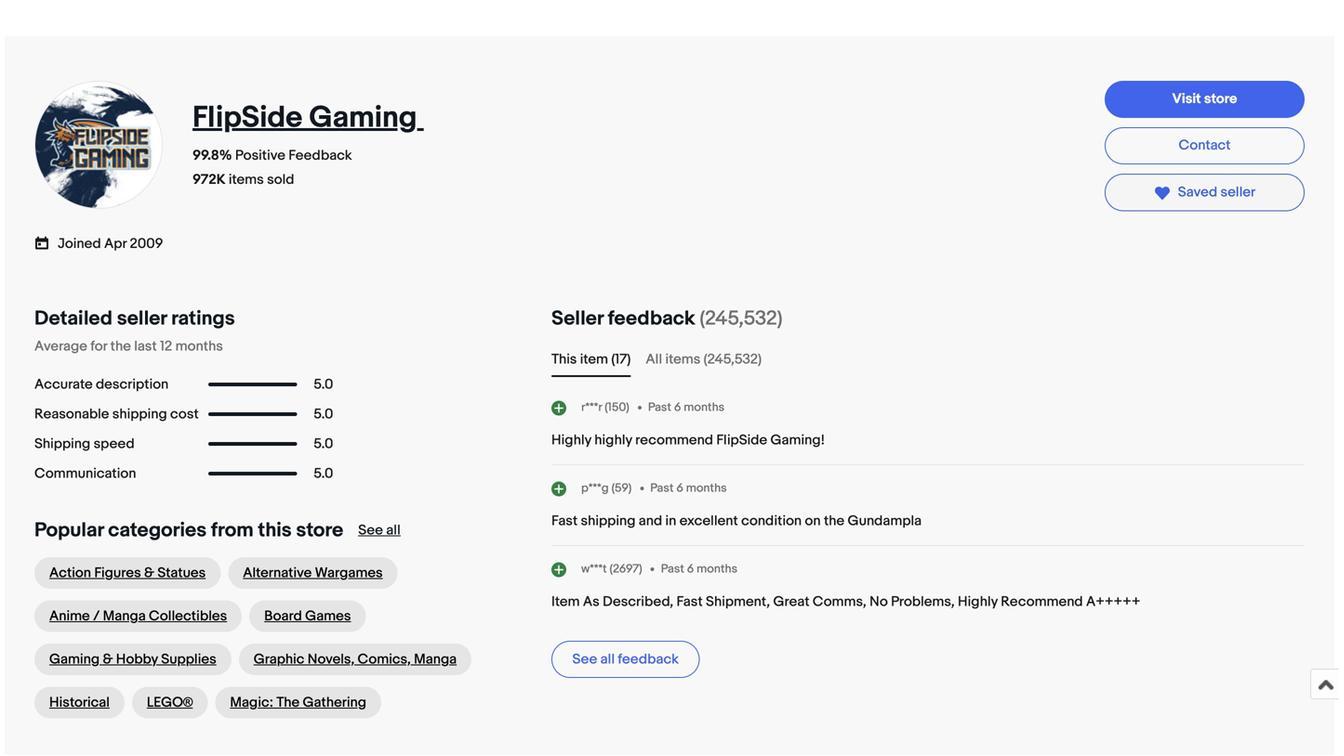 Task type: describe. For each thing, give the bounding box(es) containing it.
action
[[49, 565, 91, 582]]

item
[[580, 351, 608, 368]]

shipment,
[[706, 594, 770, 611]]

flipside gaming link
[[192, 100, 424, 136]]

on
[[805, 513, 821, 530]]

speed
[[94, 436, 135, 453]]

contact
[[1179, 137, 1231, 154]]

described,
[[603, 594, 673, 611]]

0 horizontal spatial &
[[103, 652, 113, 668]]

flipside gaming
[[192, 100, 417, 136]]

games
[[305, 608, 351, 625]]

reasonable
[[34, 406, 109, 423]]

highly highly recommend flipside gaming!
[[551, 432, 825, 449]]

12
[[160, 338, 172, 355]]

past for described,
[[661, 563, 684, 577]]

items inside tab list
[[665, 351, 700, 368]]

joined
[[58, 236, 101, 252]]

alternative wargames
[[243, 565, 383, 582]]

w***t
[[581, 563, 607, 577]]

0 vertical spatial highly
[[551, 432, 591, 449]]

see for see all feedback
[[572, 652, 597, 668]]

fast shipping and in excellent condition on the gundampla
[[551, 513, 922, 530]]

shipping
[[34, 436, 90, 453]]

months for highly
[[684, 401, 725, 415]]

visit store link
[[1105, 81, 1305, 118]]

novels,
[[308, 652, 354, 668]]

seller
[[551, 307, 603, 331]]

comms,
[[813, 594, 866, 611]]

4 5.0 from the top
[[314, 466, 333, 482]]

0 vertical spatial store
[[1204, 91, 1237, 108]]

0 vertical spatial feedback
[[608, 307, 695, 331]]

graphic
[[254, 652, 304, 668]]

description
[[96, 376, 169, 393]]

all items (245,532)
[[646, 351, 762, 368]]

average
[[34, 338, 87, 355]]

0 vertical spatial &
[[144, 565, 154, 582]]

graphic novels, comics, manga
[[254, 652, 457, 668]]

board games link
[[249, 601, 366, 633]]

shipping speed
[[34, 436, 135, 453]]

detailed
[[34, 307, 112, 331]]

past 6 months for in
[[650, 482, 727, 496]]

1 vertical spatial store
[[296, 519, 343, 543]]

board
[[264, 608, 302, 625]]

recommend
[[635, 432, 713, 449]]

this
[[258, 519, 292, 543]]

saved seller button
[[1105, 174, 1305, 211]]

gaming & hobby supplies
[[49, 652, 216, 668]]

0 horizontal spatial fast
[[551, 513, 578, 530]]

seller feedback (245,532)
[[551, 307, 783, 331]]

ratings
[[171, 307, 235, 331]]

supplies
[[161, 652, 216, 668]]

/
[[93, 608, 100, 625]]

anime / manga collectibles link
[[34, 601, 242, 633]]

the
[[276, 695, 300, 712]]

(245,532) for all items (245,532)
[[704, 351, 762, 368]]

statues
[[157, 565, 206, 582]]

magic:
[[230, 695, 273, 712]]

accurate
[[34, 376, 93, 393]]

item
[[551, 594, 580, 611]]

for
[[90, 338, 107, 355]]

board games
[[264, 608, 351, 625]]

1 vertical spatial the
[[824, 513, 845, 530]]

w***t (2697)
[[581, 563, 642, 577]]

categories
[[108, 519, 207, 543]]

anime
[[49, 608, 90, 625]]

magic: the gathering link
[[215, 687, 381, 719]]

saved seller
[[1178, 184, 1256, 201]]

shipping for fast
[[581, 513, 636, 530]]

saved
[[1178, 184, 1217, 201]]

detailed seller ratings
[[34, 307, 235, 331]]

past for recommend
[[648, 401, 671, 415]]

0 horizontal spatial flipside
[[192, 100, 302, 136]]

lego®
[[147, 695, 193, 712]]

positive
[[235, 147, 285, 164]]

seller for saved
[[1221, 184, 1256, 201]]

1 vertical spatial feedback
[[618, 652, 679, 668]]

1 horizontal spatial fast
[[676, 594, 703, 611]]

0 horizontal spatial the
[[110, 338, 131, 355]]

alternative wargames link
[[228, 558, 398, 589]]

and
[[639, 513, 662, 530]]

recommend
[[1001, 594, 1083, 611]]

6 for flipside
[[674, 401, 681, 415]]

months for fast
[[686, 482, 727, 496]]

apr
[[104, 236, 127, 252]]

gaming!
[[770, 432, 825, 449]]

feedback
[[288, 147, 352, 164]]

excellent
[[679, 513, 738, 530]]

see all feedback
[[572, 652, 679, 668]]



Task type: locate. For each thing, give the bounding box(es) containing it.
see all feedback link
[[551, 641, 700, 679]]

0 vertical spatial items
[[229, 171, 264, 188]]

1 horizontal spatial highly
[[958, 594, 998, 611]]

(150)
[[605, 401, 629, 415]]

1 vertical spatial manga
[[414, 652, 457, 668]]

sold
[[267, 171, 294, 188]]

0 horizontal spatial highly
[[551, 432, 591, 449]]

0 horizontal spatial all
[[386, 522, 401, 539]]

1 horizontal spatial all
[[600, 652, 615, 668]]

(17)
[[611, 351, 631, 368]]

0 vertical spatial past
[[648, 401, 671, 415]]

tab list
[[551, 349, 1305, 370]]

1 vertical spatial &
[[103, 652, 113, 668]]

1 vertical spatial items
[[665, 351, 700, 368]]

6 down excellent
[[687, 563, 694, 577]]

6 for fast
[[687, 563, 694, 577]]

problems,
[[891, 594, 955, 611]]

shipping for reasonable
[[112, 406, 167, 423]]

the
[[110, 338, 131, 355], [824, 513, 845, 530]]

hobby
[[116, 652, 158, 668]]

&
[[144, 565, 154, 582], [103, 652, 113, 668]]

past up recommend
[[648, 401, 671, 415]]

gundampla
[[848, 513, 922, 530]]

1 vertical spatial seller
[[117, 307, 167, 331]]

feedback down described,
[[618, 652, 679, 668]]

1 horizontal spatial the
[[824, 513, 845, 530]]

all
[[386, 522, 401, 539], [600, 652, 615, 668]]

1 vertical spatial highly
[[958, 594, 998, 611]]

5.0 for shipping
[[314, 406, 333, 423]]

0 vertical spatial manga
[[103, 608, 146, 625]]

feedback up all
[[608, 307, 695, 331]]

condition
[[741, 513, 802, 530]]

0 vertical spatial fast
[[551, 513, 578, 530]]

contact link
[[1105, 128, 1305, 165]]

1 vertical spatial past
[[650, 482, 674, 496]]

0 vertical spatial shipping
[[112, 406, 167, 423]]

1 horizontal spatial seller
[[1221, 184, 1256, 201]]

as
[[583, 594, 600, 611]]

no
[[870, 594, 888, 611]]

past 6 months for flipside
[[648, 401, 725, 415]]

flipside up positive
[[192, 100, 302, 136]]

1 vertical spatial 6
[[676, 482, 683, 496]]

5.0 for description
[[314, 376, 333, 393]]

comics,
[[358, 652, 411, 668]]

r***r
[[581, 401, 602, 415]]

1 vertical spatial gaming
[[49, 652, 100, 668]]

in
[[665, 513, 676, 530]]

gaming up feedback
[[309, 100, 417, 136]]

this item (17)
[[551, 351, 631, 368]]

seller up last
[[117, 307, 167, 331]]

shipping down description
[[112, 406, 167, 423]]

highly right the problems,
[[958, 594, 998, 611]]

0 vertical spatial seller
[[1221, 184, 1256, 201]]

see all link
[[358, 522, 401, 539]]

feedback
[[608, 307, 695, 331], [618, 652, 679, 668]]

all
[[646, 351, 662, 368]]

p***g
[[581, 482, 609, 496]]

0 vertical spatial gaming
[[309, 100, 417, 136]]

store right the visit
[[1204, 91, 1237, 108]]

past 6 months for fast
[[661, 563, 737, 577]]

months up shipment,
[[697, 563, 737, 577]]

(245,532) down seller feedback (245,532)
[[704, 351, 762, 368]]

p***g (59)
[[581, 482, 632, 496]]

(59)
[[611, 482, 632, 496]]

figures
[[94, 565, 141, 582]]

0 vertical spatial (245,532)
[[700, 307, 783, 331]]

2 vertical spatial 6
[[687, 563, 694, 577]]

items inside 99.8% positive feedback 972k items sold
[[229, 171, 264, 188]]

1 vertical spatial see
[[572, 652, 597, 668]]

months
[[175, 338, 223, 355], [684, 401, 725, 415], [686, 482, 727, 496], [697, 563, 737, 577]]

past up in at the bottom of the page
[[650, 482, 674, 496]]

all up alternative wargames link
[[386, 522, 401, 539]]

text__icon wrapper image
[[34, 234, 58, 251]]

0 vertical spatial past 6 months
[[648, 401, 725, 415]]

items right all
[[665, 351, 700, 368]]

average for the last 12 months
[[34, 338, 223, 355]]

1 vertical spatial flipside
[[716, 432, 767, 449]]

1 horizontal spatial items
[[665, 351, 700, 368]]

historical link
[[34, 687, 124, 719]]

highly
[[594, 432, 632, 449]]

gaming
[[309, 100, 417, 136], [49, 652, 100, 668]]

r***r (150)
[[581, 401, 629, 415]]

store up alternative wargames
[[296, 519, 343, 543]]

historical
[[49, 695, 110, 712]]

months up 'highly highly recommend flipside gaming!'
[[684, 401, 725, 415]]

0 horizontal spatial shipping
[[112, 406, 167, 423]]

past 6 months up in at the bottom of the page
[[650, 482, 727, 496]]

collectibles
[[149, 608, 227, 625]]

seller for detailed
[[117, 307, 167, 331]]

2 vertical spatial past 6 months
[[661, 563, 737, 577]]

all down described,
[[600, 652, 615, 668]]

action figures & statues link
[[34, 558, 221, 589]]

joined apr 2009
[[58, 236, 163, 252]]

(245,532) for seller feedback (245,532)
[[700, 307, 783, 331]]

past right (2697)
[[661, 563, 684, 577]]

0 vertical spatial see
[[358, 522, 383, 539]]

1 vertical spatial all
[[600, 652, 615, 668]]

1 horizontal spatial &
[[144, 565, 154, 582]]

1 horizontal spatial store
[[1204, 91, 1237, 108]]

great
[[773, 594, 809, 611]]

manga right comics,
[[414, 652, 457, 668]]

cost
[[170, 406, 199, 423]]

1 vertical spatial shipping
[[581, 513, 636, 530]]

highly down r***r on the left bottom of the page
[[551, 432, 591, 449]]

1 horizontal spatial see
[[572, 652, 597, 668]]

seller right saved
[[1221, 184, 1256, 201]]

last
[[134, 338, 157, 355]]

a+++++
[[1086, 594, 1140, 611]]

manga
[[103, 608, 146, 625], [414, 652, 457, 668]]

action figures & statues
[[49, 565, 206, 582]]

(2697)
[[610, 563, 642, 577]]

accurate description
[[34, 376, 169, 393]]

anime / manga collectibles
[[49, 608, 227, 625]]

past for and
[[650, 482, 674, 496]]

3 5.0 from the top
[[314, 436, 333, 453]]

manga right /
[[103, 608, 146, 625]]

& left hobby
[[103, 652, 113, 668]]

6 up in at the bottom of the page
[[676, 482, 683, 496]]

gaming & hobby supplies link
[[34, 644, 231, 676]]

1 vertical spatial past 6 months
[[650, 482, 727, 496]]

0 horizontal spatial see
[[358, 522, 383, 539]]

0 vertical spatial 6
[[674, 401, 681, 415]]

see all
[[358, 522, 401, 539]]

lego® link
[[132, 687, 208, 719]]

the right on
[[824, 513, 845, 530]]

months for item
[[697, 563, 737, 577]]

the right "for"
[[110, 338, 131, 355]]

6 for in
[[676, 482, 683, 496]]

2 5.0 from the top
[[314, 406, 333, 423]]

months down ratings
[[175, 338, 223, 355]]

past
[[648, 401, 671, 415], [650, 482, 674, 496], [661, 563, 684, 577]]

1 vertical spatial (245,532)
[[704, 351, 762, 368]]

0 horizontal spatial items
[[229, 171, 264, 188]]

2009
[[130, 236, 163, 252]]

(245,532) up all items (245,532)
[[700, 307, 783, 331]]

1 horizontal spatial shipping
[[581, 513, 636, 530]]

0 vertical spatial all
[[386, 522, 401, 539]]

6
[[674, 401, 681, 415], [676, 482, 683, 496], [687, 563, 694, 577]]

6 up recommend
[[674, 401, 681, 415]]

past 6 months
[[648, 401, 725, 415], [650, 482, 727, 496], [661, 563, 737, 577]]

months up excellent
[[686, 482, 727, 496]]

& right figures
[[144, 565, 154, 582]]

see down "as"
[[572, 652, 597, 668]]

2 vertical spatial past
[[661, 563, 684, 577]]

0 horizontal spatial manga
[[103, 608, 146, 625]]

all for see all
[[386, 522, 401, 539]]

past 6 months up 'highly highly recommend flipside gaming!'
[[648, 401, 725, 415]]

gaming down anime
[[49, 652, 100, 668]]

see up wargames at the bottom left of page
[[358, 522, 383, 539]]

from
[[211, 519, 254, 543]]

shipping down p***g (59)
[[581, 513, 636, 530]]

visit
[[1172, 91, 1201, 108]]

flipside gaming image
[[33, 80, 164, 210]]

all for see all feedback
[[600, 652, 615, 668]]

1 vertical spatial fast
[[676, 594, 703, 611]]

communication
[[34, 466, 136, 482]]

past 6 months down excellent
[[661, 563, 737, 577]]

0 vertical spatial the
[[110, 338, 131, 355]]

alternative
[[243, 565, 312, 582]]

972k
[[192, 171, 226, 188]]

items down positive
[[229, 171, 264, 188]]

wargames
[[315, 565, 383, 582]]

1 horizontal spatial gaming
[[309, 100, 417, 136]]

flipside left gaming!
[[716, 432, 767, 449]]

0 horizontal spatial seller
[[117, 307, 167, 331]]

5.0 for speed
[[314, 436, 333, 453]]

0 vertical spatial flipside
[[192, 100, 302, 136]]

popular categories from this store
[[34, 519, 343, 543]]

5.0
[[314, 376, 333, 393], [314, 406, 333, 423], [314, 436, 333, 453], [314, 466, 333, 482]]

0 horizontal spatial gaming
[[49, 652, 100, 668]]

99.8%
[[192, 147, 232, 164]]

shipping
[[112, 406, 167, 423], [581, 513, 636, 530]]

item as described, fast shipment, great comms, no problems, highly recommend a+++++
[[551, 594, 1140, 611]]

seller
[[1221, 184, 1256, 201], [117, 307, 167, 331]]

gathering
[[303, 695, 366, 712]]

1 horizontal spatial flipside
[[716, 432, 767, 449]]

see for see all
[[358, 522, 383, 539]]

seller inside button
[[1221, 184, 1256, 201]]

tab list containing this item (17)
[[551, 349, 1305, 370]]

1 horizontal spatial manga
[[414, 652, 457, 668]]

0 horizontal spatial store
[[296, 519, 343, 543]]

1 5.0 from the top
[[314, 376, 333, 393]]

graphic novels, comics, manga link
[[239, 644, 472, 676]]



Task type: vqa. For each thing, say whether or not it's contained in the screenshot.
FlipSide to the bottom
yes



